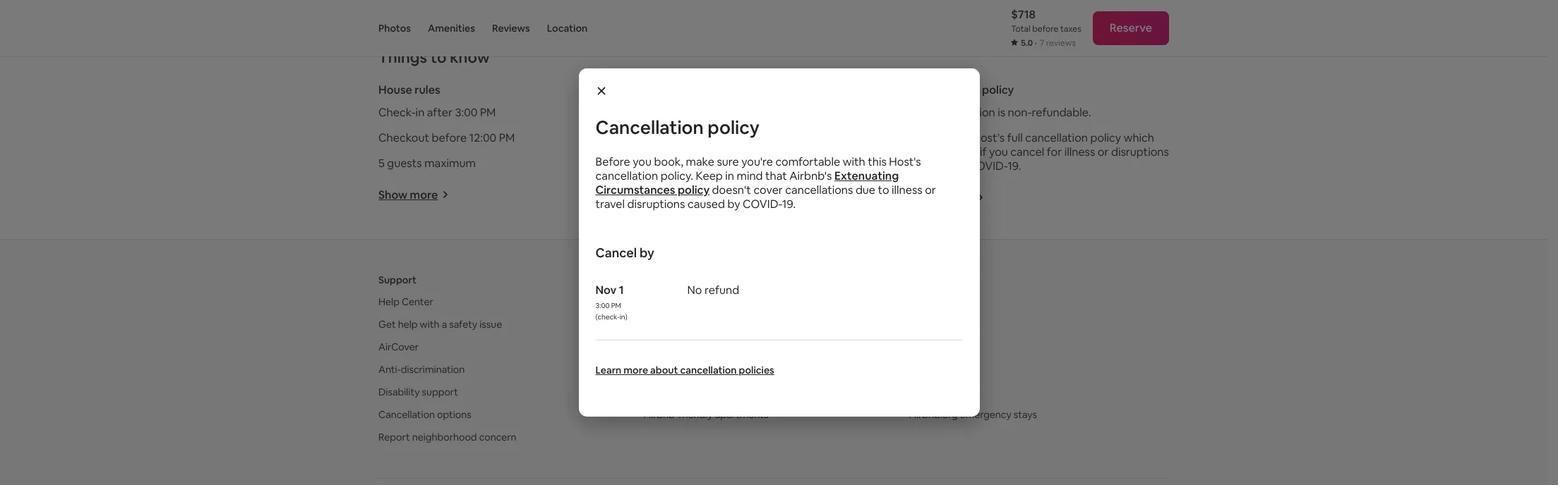 Task type: vqa. For each thing, say whether or not it's contained in the screenshot.
MAR within the Mar 15 5:00 PM
no



Task type: describe. For each thing, give the bounding box(es) containing it.
3:00 inside the nov 1 3:00 pm (check-in)
[[596, 302, 610, 311]]

covid- inside review the host's full cancellation policy which applies even if you cancel for illness or disruptions caused by covid-19.
[[969, 159, 1008, 174]]

0 horizontal spatial show more button
[[379, 188, 449, 203]]

know
[[450, 47, 490, 67]]

airbnb-friendly apartments
[[644, 409, 769, 421]]

full
[[1008, 131, 1023, 145]]

amenities button
[[428, 0, 475, 56]]

5
[[379, 156, 385, 171]]

after
[[427, 105, 453, 120]]

anti-discrimination link
[[379, 364, 465, 376]]

options
[[437, 409, 472, 421]]

0 horizontal spatial show
[[379, 188, 408, 203]]

location button
[[547, 0, 588, 56]]

keep
[[696, 169, 723, 184]]

help center
[[379, 296, 433, 308]]

non-
[[1008, 105, 1032, 120]]

0 horizontal spatial before
[[432, 131, 467, 145]]

applies
[[913, 145, 950, 159]]

monoxide
[[687, 105, 739, 120]]

1 horizontal spatial cancellation
[[680, 364, 737, 377]]

airbnb.org emergency stays link
[[910, 409, 1037, 421]]

airbnb's
[[790, 169, 832, 184]]

5.0
[[1021, 37, 1033, 49]]

disability support
[[379, 386, 458, 399]]

cancellation for reservation
[[913, 82, 980, 97]]

mind
[[737, 169, 763, 184]]

before inside $718 total before taxes
[[1033, 23, 1059, 35]]

location
[[547, 22, 588, 35]]

aircover
[[379, 341, 419, 354]]

airbnb your home link
[[644, 296, 726, 308]]

cancel
[[596, 245, 637, 261]]

show more for some spaces are shared
[[646, 188, 706, 203]]

rules
[[415, 82, 440, 97]]

cancellation for you
[[596, 116, 704, 140]]

about
[[650, 364, 678, 377]]

get
[[379, 318, 396, 331]]

even
[[953, 145, 978, 159]]

reviews
[[492, 22, 530, 35]]

checkout before 12:00 pm
[[379, 131, 515, 145]]

hosting resources
[[644, 341, 726, 354]]

cancellation options
[[379, 409, 472, 421]]

neighborhood
[[412, 431, 477, 444]]

anti-discrimination
[[379, 364, 465, 376]]

you inside the before you book, make sure you're comfortable with this host's cancellation policy. keep in mind that airbnb's
[[633, 155, 652, 169]]

doesn't cover cancellations due to illness or travel disruptions caused by covid-19.
[[596, 183, 936, 212]]

you inside review the host's full cancellation policy which applies even if you cancel for illness or disruptions caused by covid-19.
[[989, 145, 1008, 159]]

0 horizontal spatial with
[[420, 318, 440, 331]]

7
[[1040, 37, 1045, 49]]

things
[[379, 47, 427, 67]]

house rules
[[379, 82, 440, 97]]

get help with a safety issue
[[379, 318, 502, 331]]

circumstances
[[596, 183, 675, 198]]

reserve button
[[1093, 11, 1169, 45]]

check-in after 3:00 pm
[[379, 105, 496, 120]]

5 guests maximum
[[379, 156, 476, 171]]

caused inside doesn't cover cancellations due to illness or travel disruptions caused by covid-19.
[[688, 197, 725, 212]]

shared
[[736, 156, 771, 171]]

more inside the cancellation policy dialog
[[624, 364, 648, 377]]

discrimination
[[401, 364, 465, 376]]

2 vertical spatial cancellation
[[379, 409, 435, 421]]

a
[[442, 318, 447, 331]]

in)
[[620, 313, 628, 322]]

airbnb.org emergency stays
[[910, 409, 1037, 421]]

cancellation inside review the host's full cancellation policy which applies even if you cancel for illness or disruptions caused by covid-19.
[[1026, 131, 1088, 145]]

disruptions inside doesn't cover cancellations due to illness or travel disruptions caused by covid-19.
[[627, 197, 685, 212]]

your
[[677, 296, 697, 308]]

extenuating circumstances policy link
[[596, 169, 899, 198]]

in inside the before you book, make sure you're comfortable with this host's cancellation policy. keep in mind that airbnb's
[[725, 169, 734, 184]]

learn
[[596, 364, 622, 377]]

to inside doesn't cover cancellations due to illness or travel disruptions caused by covid-19.
[[878, 183, 889, 198]]

this
[[913, 105, 934, 120]]

0 horizontal spatial alarm
[[684, 131, 713, 145]]

hosting
[[644, 341, 680, 354]]

caused inside review the host's full cancellation policy which applies even if you cancel for illness or disruptions caused by covid-19.
[[913, 159, 951, 174]]

reviews button
[[492, 0, 530, 56]]

maximum
[[425, 156, 476, 171]]

cancel by
[[596, 245, 655, 261]]

support
[[422, 386, 458, 399]]

show more button for review the host's full cancellation policy which applies even if you cancel for illness or disruptions caused by covid-19.
[[913, 191, 984, 205]]

photos button
[[379, 0, 411, 56]]

more for some spaces are shared's the show more button
[[677, 188, 706, 203]]

0 horizontal spatial to
[[431, 47, 447, 67]]

carbon
[[646, 105, 685, 120]]

$718
[[1011, 7, 1036, 22]]

this
[[868, 155, 887, 169]]

carbon monoxide alarm
[[646, 105, 771, 120]]

airbnb.org
[[910, 409, 958, 421]]

by inside review the host's full cancellation policy which applies even if you cancel for illness or disruptions caused by covid-19.
[[953, 159, 966, 174]]

disability support link
[[379, 386, 458, 399]]

some
[[646, 156, 676, 171]]

doesn't
[[712, 183, 751, 198]]

aircover link
[[379, 341, 419, 354]]

learn more about cancellation policies
[[596, 364, 775, 377]]

review
[[913, 131, 950, 145]]

cancel
[[1011, 145, 1045, 159]]

concern
[[479, 431, 517, 444]]

0 horizontal spatial show more
[[379, 188, 438, 203]]

illness inside review the host's full cancellation policy which applies even if you cancel for illness or disruptions caused by covid-19.
[[1065, 145, 1096, 159]]

policy up is
[[982, 82, 1014, 97]]



Task type: locate. For each thing, give the bounding box(es) containing it.
airbnb your home
[[644, 296, 726, 308]]

this reservation is non-refundable.
[[913, 105, 1092, 120]]

check-
[[379, 105, 416, 120]]

policy
[[982, 82, 1014, 97], [708, 116, 760, 140], [1091, 131, 1122, 145], [678, 183, 710, 198]]

report neighborhood concern link
[[379, 431, 517, 444]]

3:00
[[455, 105, 478, 120], [596, 302, 610, 311]]

airbnb-friendly apartments link
[[644, 409, 769, 421]]

covid- inside doesn't cover cancellations due to illness or travel disruptions caused by covid-19.
[[743, 197, 782, 212]]

19. down that
[[782, 197, 796, 212]]

0 vertical spatial illness
[[1065, 145, 1096, 159]]

0 horizontal spatial 19.
[[782, 197, 796, 212]]

0 vertical spatial cancellation policy
[[913, 82, 1014, 97]]

0 vertical spatial to
[[431, 47, 447, 67]]

by down mind
[[728, 197, 740, 212]]

cancellation policy
[[913, 82, 1014, 97], [596, 116, 760, 140]]

report
[[379, 431, 410, 444]]

1 horizontal spatial pm
[[499, 131, 515, 145]]

safety
[[449, 318, 478, 331]]

0 vertical spatial alarm
[[742, 105, 771, 120]]

guests
[[387, 156, 422, 171]]

show more button
[[379, 188, 449, 203], [646, 188, 717, 203], [913, 191, 984, 205]]

extenuating circumstances policy
[[596, 169, 899, 198]]

show more button for some spaces are shared
[[646, 188, 717, 203]]

0 horizontal spatial cancellation policy
[[596, 116, 760, 140]]

policy up sure
[[708, 116, 760, 140]]

2 horizontal spatial by
[[953, 159, 966, 174]]

center
[[402, 296, 433, 308]]

show down host's
[[913, 191, 942, 205]]

friendly
[[679, 409, 713, 421]]

0 horizontal spatial cancellation
[[379, 409, 435, 421]]

show for some spaces are shared
[[646, 188, 675, 203]]

illness right for
[[1065, 145, 1096, 159]]

or down applies
[[925, 183, 936, 198]]

show more button down even
[[913, 191, 984, 205]]

things to know
[[379, 47, 490, 67]]

alarm up 'make'
[[684, 131, 713, 145]]

pm right 12:00
[[499, 131, 515, 145]]

report neighborhood concern
[[379, 431, 517, 444]]

·
[[1035, 37, 1037, 49]]

0 vertical spatial before
[[1033, 23, 1059, 35]]

show more button down the policy.
[[646, 188, 717, 203]]

before up the maximum
[[432, 131, 467, 145]]

2 vertical spatial by
[[640, 245, 655, 261]]

with inside the before you book, make sure you're comfortable with this host's cancellation policy. keep in mind that airbnb's
[[843, 155, 866, 169]]

cancellation options link
[[379, 409, 472, 421]]

1 horizontal spatial show
[[646, 188, 675, 203]]

1 horizontal spatial cancellation
[[596, 116, 704, 140]]

pm up 12:00
[[480, 105, 496, 120]]

cover
[[754, 183, 783, 198]]

0 vertical spatial disruptions
[[1112, 145, 1169, 159]]

host's
[[973, 131, 1005, 145]]

0 horizontal spatial 3:00
[[455, 105, 478, 120]]

1 vertical spatial by
[[728, 197, 740, 212]]

you right if
[[989, 145, 1008, 159]]

stays
[[1014, 409, 1037, 421]]

2 horizontal spatial cancellation
[[1026, 131, 1088, 145]]

1 vertical spatial pm
[[499, 131, 515, 145]]

1 vertical spatial 3:00
[[596, 302, 610, 311]]

or left which
[[1098, 145, 1109, 159]]

before up 5.0 · 7 reviews
[[1033, 23, 1059, 35]]

2 horizontal spatial show more button
[[913, 191, 984, 205]]

1
[[619, 283, 624, 298]]

1 horizontal spatial cancellation policy
[[913, 82, 1014, 97]]

0 vertical spatial or
[[1098, 145, 1109, 159]]

home
[[699, 296, 726, 308]]

0 vertical spatial in
[[416, 105, 425, 120]]

1 horizontal spatial disruptions
[[1112, 145, 1169, 159]]

0 horizontal spatial by
[[640, 245, 655, 261]]

cancellation inside the before you book, make sure you're comfortable with this host's cancellation policy. keep in mind that airbnb's
[[596, 169, 658, 184]]

0 vertical spatial by
[[953, 159, 966, 174]]

pm up in)
[[611, 302, 621, 311]]

show more
[[379, 188, 438, 203], [646, 188, 706, 203], [913, 191, 973, 205]]

1 horizontal spatial or
[[1098, 145, 1109, 159]]

0 horizontal spatial caused
[[688, 197, 725, 212]]

the
[[953, 131, 970, 145]]

$718 total before taxes
[[1011, 7, 1082, 35]]

cancellation
[[1026, 131, 1088, 145], [596, 169, 658, 184], [680, 364, 737, 377]]

caused
[[913, 159, 951, 174], [688, 197, 725, 212]]

19. inside doesn't cover cancellations due to illness or travel disruptions caused by covid-19.
[[782, 197, 796, 212]]

disability
[[379, 386, 420, 399]]

show down 5 on the top left of the page
[[379, 188, 408, 203]]

pm for nov 1 3:00 pm (check-in)
[[611, 302, 621, 311]]

1 horizontal spatial in
[[725, 169, 734, 184]]

help
[[379, 296, 400, 308]]

airbnb-
[[644, 409, 679, 421]]

airbnb
[[644, 296, 675, 308]]

reservation
[[937, 105, 996, 120]]

policy inside "extenuating circumstances policy"
[[678, 183, 710, 198]]

is
[[998, 105, 1006, 120]]

cancellation policy for is
[[913, 82, 1014, 97]]

forum
[[700, 364, 727, 376]]

cancellation policy dialog
[[579, 68, 980, 417]]

0 horizontal spatial covid-
[[743, 197, 782, 212]]

that
[[766, 169, 787, 184]]

total
[[1011, 23, 1031, 35]]

2 vertical spatial pm
[[611, 302, 621, 311]]

1 vertical spatial in
[[725, 169, 734, 184]]

photos
[[379, 22, 411, 35]]

0 vertical spatial with
[[843, 155, 866, 169]]

1 horizontal spatial by
[[728, 197, 740, 212]]

learn more about cancellation policies link
[[596, 364, 775, 377]]

alarm right 'monoxide'
[[742, 105, 771, 120]]

19. inside review the host's full cancellation policy which applies even if you cancel for illness or disruptions caused by covid-19.
[[1008, 159, 1022, 174]]

cancellation up reservation
[[913, 82, 980, 97]]

5.0 · 7 reviews
[[1021, 37, 1076, 49]]

comfortable
[[776, 155, 841, 169]]

pm inside the nov 1 3:00 pm (check-in)
[[611, 302, 621, 311]]

1 horizontal spatial 19.
[[1008, 159, 1022, 174]]

support
[[379, 274, 417, 287]]

19. down full
[[1008, 159, 1022, 174]]

2 vertical spatial cancellation
[[680, 364, 737, 377]]

0 vertical spatial cancellation
[[913, 82, 980, 97]]

or inside review the host's full cancellation policy which applies even if you cancel for illness or disruptions caused by covid-19.
[[1098, 145, 1109, 159]]

0 vertical spatial covid-
[[969, 159, 1008, 174]]

disruptions inside review the host's full cancellation policy which applies even if you cancel for illness or disruptions caused by covid-19.
[[1112, 145, 1169, 159]]

before
[[1033, 23, 1059, 35], [432, 131, 467, 145]]

more right learn
[[624, 364, 648, 377]]

1 horizontal spatial alarm
[[742, 105, 771, 120]]

covid-
[[969, 159, 1008, 174], [743, 197, 782, 212]]

by inside doesn't cover cancellations due to illness or travel disruptions caused by covid-19.
[[728, 197, 740, 212]]

smoke alarm
[[646, 131, 713, 145]]

2 horizontal spatial pm
[[611, 302, 621, 311]]

1 vertical spatial cancellation policy
[[596, 116, 760, 140]]

extenuating
[[835, 169, 899, 184]]

more down 5 guests maximum
[[410, 188, 438, 203]]

1 vertical spatial cancellation
[[596, 116, 704, 140]]

amenities
[[428, 22, 475, 35]]

you left the book,
[[633, 155, 652, 169]]

0 horizontal spatial disruptions
[[627, 197, 685, 212]]

you're
[[742, 155, 773, 169]]

show for review the host's full cancellation policy which applies even if you cancel for illness or disruptions caused by covid-19.
[[913, 191, 942, 205]]

illness down host's
[[892, 183, 923, 198]]

0 horizontal spatial you
[[633, 155, 652, 169]]

1 vertical spatial illness
[[892, 183, 923, 198]]

by right cancel at the bottom left of the page
[[640, 245, 655, 261]]

show more for review the host's full cancellation policy which applies even if you cancel for illness or disruptions caused by covid-19.
[[913, 191, 973, 205]]

issue
[[480, 318, 502, 331]]

show more button down guests
[[379, 188, 449, 203]]

show more down applies
[[913, 191, 973, 205]]

1 vertical spatial cancellation
[[596, 169, 658, 184]]

alarm
[[742, 105, 771, 120], [684, 131, 713, 145]]

1 horizontal spatial you
[[989, 145, 1008, 159]]

1 vertical spatial disruptions
[[627, 197, 685, 212]]

policy.
[[661, 169, 694, 184]]

policy down spaces
[[678, 183, 710, 198]]

1 horizontal spatial show more button
[[646, 188, 717, 203]]

resources
[[682, 341, 726, 354]]

by left if
[[953, 159, 966, 174]]

1 horizontal spatial illness
[[1065, 145, 1096, 159]]

0 vertical spatial pm
[[480, 105, 496, 120]]

3:00 right after
[[455, 105, 478, 120]]

cancellation policy up the book,
[[596, 116, 760, 140]]

to
[[431, 47, 447, 67], [878, 183, 889, 198]]

show
[[379, 188, 408, 203], [646, 188, 675, 203], [913, 191, 942, 205]]

1 vertical spatial with
[[420, 318, 440, 331]]

0 vertical spatial 19.
[[1008, 159, 1022, 174]]

1 vertical spatial alarm
[[684, 131, 713, 145]]

pm for checkout before 12:00 pm
[[499, 131, 515, 145]]

to right due
[[878, 183, 889, 198]]

spaces
[[678, 156, 714, 171]]

show more down the policy.
[[646, 188, 706, 203]]

1 vertical spatial covid-
[[743, 197, 782, 212]]

due
[[856, 183, 876, 198]]

0 vertical spatial caused
[[913, 159, 951, 174]]

cancellation down "disability"
[[379, 409, 435, 421]]

0 horizontal spatial pm
[[480, 105, 496, 120]]

3:00 up (check-
[[596, 302, 610, 311]]

disruptions
[[1112, 145, 1169, 159], [627, 197, 685, 212]]

0 horizontal spatial cancellation
[[596, 169, 658, 184]]

before
[[596, 155, 630, 169]]

pm
[[480, 105, 496, 120], [499, 131, 515, 145], [611, 302, 621, 311]]

cancellation policy for book,
[[596, 116, 760, 140]]

more for the show more button for review the host's full cancellation policy which applies even if you cancel for illness or disruptions caused by covid-19.
[[945, 191, 973, 205]]

more down the policy.
[[677, 188, 706, 203]]

or inside doesn't cover cancellations due to illness or travel disruptions caused by covid-19.
[[925, 183, 936, 198]]

cancellation policy up reservation
[[913, 82, 1014, 97]]

1 vertical spatial before
[[432, 131, 467, 145]]

smoke
[[646, 131, 681, 145]]

1 vertical spatial caused
[[688, 197, 725, 212]]

community forum
[[644, 364, 727, 376]]

1 horizontal spatial show more
[[646, 188, 706, 203]]

cancellation inside dialog
[[596, 116, 704, 140]]

caused down 'review'
[[913, 159, 951, 174]]

0 horizontal spatial or
[[925, 183, 936, 198]]

1 horizontal spatial to
[[878, 183, 889, 198]]

policy left which
[[1091, 131, 1122, 145]]

covid- down host's on the top of the page
[[969, 159, 1008, 174]]

policies
[[739, 364, 775, 377]]

0 horizontal spatial in
[[416, 105, 425, 120]]

1 vertical spatial or
[[925, 183, 936, 198]]

if
[[980, 145, 987, 159]]

1 horizontal spatial before
[[1033, 23, 1059, 35]]

1 horizontal spatial covid-
[[969, 159, 1008, 174]]

1 vertical spatial 19.
[[782, 197, 796, 212]]

covid- down mind
[[743, 197, 782, 212]]

which
[[1124, 131, 1155, 145]]

illness
[[1065, 145, 1096, 159], [892, 183, 923, 198]]

show down the policy.
[[646, 188, 675, 203]]

0 vertical spatial cancellation
[[1026, 131, 1088, 145]]

policy inside review the host's full cancellation policy which applies even if you cancel for illness or disruptions caused by covid-19.
[[1091, 131, 1122, 145]]

cancellation policy inside the cancellation policy dialog
[[596, 116, 760, 140]]

cancellation up some
[[596, 116, 704, 140]]

illness inside doesn't cover cancellations due to illness or travel disruptions caused by covid-19.
[[892, 183, 923, 198]]

2 horizontal spatial show more
[[913, 191, 973, 205]]

0 vertical spatial 3:00
[[455, 105, 478, 120]]

taxes
[[1061, 23, 1082, 35]]

1 horizontal spatial 3:00
[[596, 302, 610, 311]]

1 vertical spatial to
[[878, 183, 889, 198]]

reviews
[[1046, 37, 1076, 49]]

2 horizontal spatial cancellation
[[913, 82, 980, 97]]

with left a
[[420, 318, 440, 331]]

caused down keep
[[688, 197, 725, 212]]

19.
[[1008, 159, 1022, 174], [782, 197, 796, 212]]

checkout
[[379, 131, 429, 145]]

community forum link
[[644, 364, 727, 376]]

with left this
[[843, 155, 866, 169]]

1 horizontal spatial with
[[843, 155, 866, 169]]

house
[[379, 82, 412, 97]]

2 horizontal spatial show
[[913, 191, 942, 205]]

1 horizontal spatial caused
[[913, 159, 951, 174]]

refund
[[705, 283, 739, 298]]

0 horizontal spatial illness
[[892, 183, 923, 198]]

more for the show more button to the left
[[410, 188, 438, 203]]

show more down guests
[[379, 188, 438, 203]]

to left know
[[431, 47, 447, 67]]

more down even
[[945, 191, 973, 205]]

travel
[[596, 197, 625, 212]]



